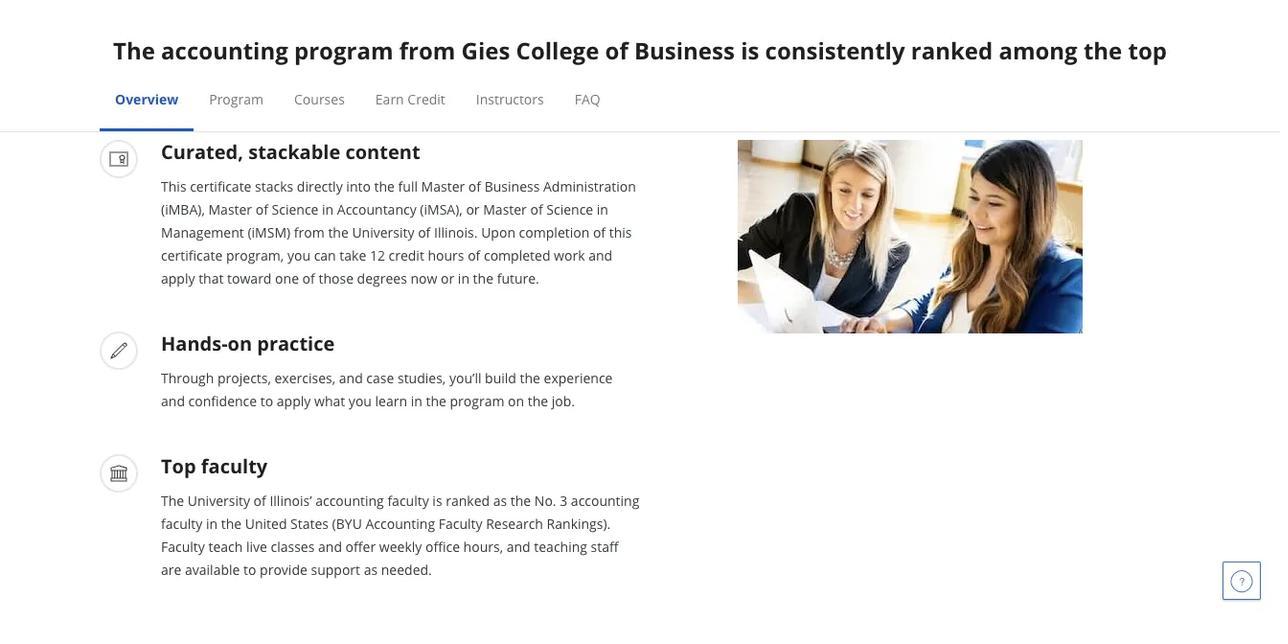 Task type: locate. For each thing, give the bounding box(es) containing it.
0 horizontal spatial program
[[294, 35, 393, 66]]

united right credit
[[463, 64, 541, 95]]

program
[[209, 90, 264, 108]]

ranked up hours,
[[446, 491, 490, 509]]

1 horizontal spatial you
[[349, 392, 372, 410]]

1 vertical spatial you
[[349, 392, 372, 410]]

1 vertical spatial united
[[245, 514, 287, 532]]

0 vertical spatial as
[[493, 491, 507, 509]]

the up can
[[328, 223, 349, 241]]

faculty right top
[[201, 452, 268, 479]]

0 horizontal spatial from
[[294, 223, 325, 241]]

0 vertical spatial program
[[294, 35, 393, 66]]

on up projects,
[[228, 330, 252, 356]]

faculty up office
[[439, 514, 483, 532]]

united
[[463, 64, 541, 95], [245, 514, 287, 532]]

university
[[352, 223, 415, 241], [188, 491, 250, 509]]

from up can
[[294, 223, 325, 241]]

in down studies, at the bottom of page
[[411, 392, 423, 410]]

0 horizontal spatial ranked
[[446, 491, 490, 509]]

0 vertical spatial ranked
[[911, 35, 993, 66]]

one
[[275, 269, 299, 287]]

in right three
[[390, 64, 413, 95]]

0 horizontal spatial the
[[113, 35, 155, 66]]

0 horizontal spatial accounting
[[161, 35, 288, 66]]

university down top faculty
[[188, 491, 250, 509]]

offer
[[346, 537, 376, 555]]

1 horizontal spatial accounting
[[316, 491, 384, 509]]

accounting up "(byu"
[[316, 491, 384, 509]]

of up "(imsm)"
[[256, 200, 268, 218]]

program
[[294, 35, 393, 66], [450, 392, 505, 410]]

stacks
[[255, 177, 293, 195]]

12
[[370, 246, 385, 264]]

full
[[398, 177, 418, 195]]

1 horizontal spatial is
[[741, 35, 759, 66]]

the inside the accounting program from gies college of business is consistently ranked among the top three in the united states by u.s. news & world report.
[[113, 35, 155, 66]]

1 vertical spatial the
[[161, 491, 184, 509]]

1 horizontal spatial the
[[161, 491, 184, 509]]

is inside the accounting program from gies college of business is consistently ranked among the top three in the united states by u.s. news & world report.
[[741, 35, 759, 66]]

and down research
[[507, 537, 531, 555]]

the up overview 'link'
[[113, 35, 155, 66]]

weekly
[[379, 537, 422, 555]]

1 vertical spatial ranked
[[446, 491, 490, 509]]

this
[[161, 177, 186, 195]]

courses
[[294, 90, 345, 108]]

1 horizontal spatial science
[[547, 200, 593, 218]]

0 vertical spatial states
[[547, 64, 618, 95]]

you inside the this certificate stacks directly into the full master of business administration (imba), master of science in accountancy (imsa), or master of science in management (imsm) from the university of illinois. upon completion of this certificate program, you can take 12 credit hours of completed work and apply that toward one of those degrees now or in the future.
[[287, 246, 311, 264]]

science down stacks
[[272, 200, 319, 218]]

provide
[[260, 560, 308, 578]]

science up completion
[[547, 200, 593, 218]]

1 horizontal spatial on
[[508, 392, 524, 410]]

1 horizontal spatial or
[[466, 200, 480, 218]]

master up (imsa),
[[421, 177, 465, 195]]

0 horizontal spatial is
[[433, 491, 442, 509]]

content
[[345, 138, 420, 164]]

master up upon
[[483, 200, 527, 218]]

1 horizontal spatial to
[[260, 392, 273, 410]]

teach
[[208, 537, 243, 555]]

the
[[113, 35, 155, 66], [161, 491, 184, 509]]

0 horizontal spatial apply
[[161, 269, 195, 287]]

future.
[[497, 269, 539, 287]]

accounting
[[161, 35, 288, 66], [316, 491, 384, 509], [571, 491, 640, 509]]

states up classes
[[291, 514, 329, 532]]

accounting up program link
[[161, 35, 288, 66]]

the for the accounting program from gies college of business is consistently ranked among the top three in the united states by u.s. news & world report.
[[113, 35, 155, 66]]

0 vertical spatial the
[[113, 35, 155, 66]]

the up research
[[511, 491, 531, 509]]

0 vertical spatial united
[[463, 64, 541, 95]]

states left the by
[[547, 64, 618, 95]]

1 science from the left
[[272, 200, 319, 218]]

hours
[[428, 246, 464, 264]]

1 vertical spatial from
[[294, 223, 325, 241]]

the inside the university of illinois' accounting faculty is ranked as the no. 3 accounting faculty in the united states (byu accounting faculty research rankings). faculty teach live classes and offer weekly office hours, and teaching staff are available to provide support as needed.
[[161, 491, 184, 509]]

1 horizontal spatial united
[[463, 64, 541, 95]]

certificate down management
[[161, 246, 223, 264]]

management
[[161, 223, 244, 241]]

of down (imsa),
[[418, 223, 431, 241]]

1 vertical spatial or
[[441, 269, 455, 287]]

1 horizontal spatial business
[[634, 35, 735, 66]]

is up accounting
[[433, 491, 442, 509]]

0 vertical spatial faculty
[[201, 452, 268, 479]]

from up credit
[[399, 35, 456, 66]]

ranked left among
[[911, 35, 993, 66]]

(imsa),
[[420, 200, 463, 218]]

of right hours in the top left of the page
[[468, 246, 481, 264]]

gies
[[462, 35, 510, 66]]

credit
[[408, 90, 446, 108]]

(byu
[[332, 514, 362, 532]]

research
[[486, 514, 543, 532]]

university up 12
[[352, 223, 415, 241]]

faculty
[[201, 452, 268, 479], [388, 491, 429, 509], [161, 514, 203, 532]]

the up teach
[[221, 514, 242, 532]]

0 horizontal spatial you
[[287, 246, 311, 264]]

of up completion
[[530, 200, 543, 218]]

0 horizontal spatial as
[[364, 560, 378, 578]]

ranked
[[911, 35, 993, 66], [446, 491, 490, 509]]

accounting up rankings).
[[571, 491, 640, 509]]

you
[[287, 246, 311, 264], [349, 392, 372, 410]]

curated, stackable content
[[161, 138, 420, 164]]

0 horizontal spatial on
[[228, 330, 252, 356]]

business up upon
[[485, 177, 540, 195]]

in up teach
[[206, 514, 218, 532]]

program up courses link
[[294, 35, 393, 66]]

administration
[[543, 177, 636, 195]]

master
[[421, 177, 465, 195], [208, 200, 252, 218], [483, 200, 527, 218]]

0 vertical spatial is
[[741, 35, 759, 66]]

of inside the accounting program from gies college of business is consistently ranked among the top three in the united states by u.s. news & world report.
[[605, 35, 628, 66]]

college
[[516, 35, 599, 66]]

to down live
[[244, 560, 256, 578]]

united up live
[[245, 514, 287, 532]]

the left full
[[374, 177, 395, 195]]

0 vertical spatial you
[[287, 246, 311, 264]]

1 horizontal spatial program
[[450, 392, 505, 410]]

no.
[[535, 491, 556, 509]]

states inside the accounting program from gies college of business is consistently ranked among the top three in the united states by u.s. news & world report.
[[547, 64, 618, 95]]

1 vertical spatial is
[[433, 491, 442, 509]]

0 horizontal spatial states
[[291, 514, 329, 532]]

0 horizontal spatial or
[[441, 269, 455, 287]]

news
[[707, 64, 771, 95]]

1 horizontal spatial from
[[399, 35, 456, 66]]

in down administration
[[597, 200, 609, 218]]

overview link
[[115, 90, 178, 108]]

0 vertical spatial faculty
[[439, 514, 483, 532]]

1 horizontal spatial states
[[547, 64, 618, 95]]

to
[[260, 392, 273, 410], [244, 560, 256, 578]]

1 vertical spatial university
[[188, 491, 250, 509]]

faculty up accounting
[[388, 491, 429, 509]]

the
[[1084, 35, 1123, 66], [419, 64, 457, 95], [374, 177, 395, 195], [328, 223, 349, 241], [473, 269, 494, 287], [520, 369, 541, 387], [426, 392, 447, 410], [528, 392, 548, 410], [511, 491, 531, 509], [221, 514, 242, 532]]

in
[[390, 64, 413, 95], [322, 200, 334, 218], [597, 200, 609, 218], [458, 269, 470, 287], [411, 392, 423, 410], [206, 514, 218, 532]]

1 horizontal spatial university
[[352, 223, 415, 241]]

apply
[[161, 269, 195, 287], [277, 392, 311, 410]]

0 vertical spatial apply
[[161, 269, 195, 287]]

certificate menu element
[[100, 69, 1181, 131]]

(imsm)
[[248, 223, 291, 241]]

1 vertical spatial states
[[291, 514, 329, 532]]

earn
[[376, 90, 404, 108]]

0 horizontal spatial united
[[245, 514, 287, 532]]

stackable
[[248, 138, 340, 164]]

apply left the that
[[161, 269, 195, 287]]

report.
[[874, 64, 959, 95]]

or down hours in the top left of the page
[[441, 269, 455, 287]]

of up illinois.
[[469, 177, 481, 195]]

1 horizontal spatial apply
[[277, 392, 311, 410]]

certificate down curated,
[[190, 177, 252, 195]]

as up research
[[493, 491, 507, 509]]

states inside the university of illinois' accounting faculty is ranked as the no. 3 accounting faculty in the united states (byu accounting faculty research rankings). faculty teach live classes and offer weekly office hours, and teaching staff are available to provide support as needed.
[[291, 514, 329, 532]]

states
[[547, 64, 618, 95], [291, 514, 329, 532]]

business up certificate menu element
[[634, 35, 735, 66]]

2 vertical spatial faculty
[[161, 514, 203, 532]]

program link
[[209, 90, 264, 108]]

completed
[[484, 246, 551, 264]]

1 vertical spatial apply
[[277, 392, 311, 410]]

business inside the this certificate stacks directly into the full master of business administration (imba), master of science in accountancy (imsa), or master of science in management (imsm) from the university of illinois. upon completion of this certificate program, you can take 12 credit hours of completed work and apply that toward one of those degrees now or in the future.
[[485, 177, 540, 195]]

0 vertical spatial to
[[260, 392, 273, 410]]

staff
[[591, 537, 619, 555]]

0 vertical spatial certificate
[[190, 177, 252, 195]]

0 vertical spatial university
[[352, 223, 415, 241]]

credit
[[389, 246, 424, 264]]

1 vertical spatial on
[[508, 392, 524, 410]]

program down you'll
[[450, 392, 505, 410]]

of left illinois'
[[254, 491, 266, 509]]

in down hours in the top left of the page
[[458, 269, 470, 287]]

of up certificate menu element
[[605, 35, 628, 66]]

0 horizontal spatial faculty
[[161, 537, 205, 555]]

is
[[741, 35, 759, 66], [433, 491, 442, 509]]

certificate
[[190, 177, 252, 195], [161, 246, 223, 264]]

1 vertical spatial faculty
[[161, 537, 205, 555]]

toward
[[227, 269, 272, 287]]

or up illinois.
[[466, 200, 480, 218]]

1 horizontal spatial as
[[493, 491, 507, 509]]

is left &
[[741, 35, 759, 66]]

you right the what
[[349, 392, 372, 410]]

apply down exercises,
[[277, 392, 311, 410]]

0 horizontal spatial science
[[272, 200, 319, 218]]

to inside the university of illinois' accounting faculty is ranked as the no. 3 accounting faculty in the united states (byu accounting faculty research rankings). faculty teach live classes and offer weekly office hours, and teaching staff are available to provide support as needed.
[[244, 560, 256, 578]]

0 vertical spatial business
[[634, 35, 735, 66]]

the down top
[[161, 491, 184, 509]]

you up the one
[[287, 246, 311, 264]]

faculty up are
[[161, 514, 203, 532]]

apply inside the this certificate stacks directly into the full master of business administration (imba), master of science in accountancy (imsa), or master of science in management (imsm) from the university of illinois. upon completion of this certificate program, you can take 12 credit hours of completed work and apply that toward one of those degrees now or in the future.
[[161, 269, 195, 287]]

science
[[272, 200, 319, 218], [547, 200, 593, 218]]

0 vertical spatial from
[[399, 35, 456, 66]]

on down build
[[508, 392, 524, 410]]

1 vertical spatial to
[[244, 560, 256, 578]]

0 horizontal spatial to
[[244, 560, 256, 578]]

as down offer
[[364, 560, 378, 578]]

0 horizontal spatial business
[[485, 177, 540, 195]]

from inside the this certificate stacks directly into the full master of business administration (imba), master of science in accountancy (imsa), or master of science in management (imsm) from the university of illinois. upon completion of this certificate program, you can take 12 credit hours of completed work and apply that toward one of those degrees now or in the future.
[[294, 223, 325, 241]]

or
[[466, 200, 480, 218], [441, 269, 455, 287]]

hours,
[[464, 537, 503, 555]]

illinois'
[[270, 491, 312, 509]]

build
[[485, 369, 517, 387]]

master up management
[[208, 200, 252, 218]]

0 horizontal spatial university
[[188, 491, 250, 509]]

1 vertical spatial program
[[450, 392, 505, 410]]

the left top
[[1084, 35, 1123, 66]]

faculty up are
[[161, 537, 205, 555]]

1 vertical spatial business
[[485, 177, 540, 195]]

confidence
[[188, 392, 257, 410]]

to down projects,
[[260, 392, 273, 410]]

through
[[161, 369, 214, 387]]

of right the one
[[303, 269, 315, 287]]

and down this
[[589, 246, 613, 264]]

from
[[399, 35, 456, 66], [294, 223, 325, 241]]

overview
[[115, 90, 178, 108]]

program inside through projects, exercises, and case studies, you'll build the experience and confidence to apply what you learn in the program on the job.
[[450, 392, 505, 410]]

this certificate stacks directly into the full master of business administration (imba), master of science in accountancy (imsa), or master of science in management (imsm) from the university of illinois. upon completion of this certificate program, you can take 12 credit hours of completed work and apply that toward one of those degrees now or in the future.
[[161, 177, 636, 287]]

1 horizontal spatial ranked
[[911, 35, 993, 66]]



Task type: vqa. For each thing, say whether or not it's contained in the screenshot.
the right for
no



Task type: describe. For each thing, give the bounding box(es) containing it.
the university of illinois' accounting faculty is ranked as the no. 3 accounting faculty in the united states (byu accounting faculty research rankings). faculty teach live classes and offer weekly office hours, and teaching staff are available to provide support as needed.
[[161, 491, 640, 578]]

learn
[[375, 392, 407, 410]]

experience
[[544, 369, 613, 387]]

needed.
[[381, 560, 432, 578]]

0 vertical spatial on
[[228, 330, 252, 356]]

2 horizontal spatial accounting
[[571, 491, 640, 509]]

live
[[246, 537, 267, 555]]

top faculty
[[161, 452, 268, 479]]

the down studies, at the bottom of page
[[426, 392, 447, 410]]

the accounting program from gies college of business is consistently ranked among the top three in the united states by u.s. news & world report.
[[113, 35, 1167, 95]]

take
[[340, 246, 366, 264]]

practice
[[257, 330, 335, 356]]

instructors link
[[476, 90, 544, 108]]

program inside the accounting program from gies college of business is consistently ranked among the top three in the united states by u.s. news & world report.
[[294, 35, 393, 66]]

rankings).
[[547, 514, 611, 532]]

in inside the university of illinois' accounting faculty is ranked as the no. 3 accounting faculty in the united states (byu accounting faculty research rankings). faculty teach live classes and offer weekly office hours, and teaching staff are available to provide support as needed.
[[206, 514, 218, 532]]

consistently
[[765, 35, 905, 66]]

business inside the accounting program from gies college of business is consistently ranked among the top three in the united states by u.s. news & world report.
[[634, 35, 735, 66]]

the for the university of illinois' accounting faculty is ranked as the no. 3 accounting faculty in the united states (byu accounting faculty research rankings). faculty teach live classes and offer weekly office hours, and teaching staff are available to provide support as needed.
[[161, 491, 184, 509]]

2 science from the left
[[547, 200, 593, 218]]

ranked inside the university of illinois' accounting faculty is ranked as the no. 3 accounting faculty in the united states (byu accounting faculty research rankings). faculty teach live classes and offer weekly office hours, and teaching staff are available to provide support as needed.
[[446, 491, 490, 509]]

job.
[[552, 392, 575, 410]]

top
[[161, 452, 196, 479]]

and up support
[[318, 537, 342, 555]]

and down "through"
[[161, 392, 185, 410]]

university inside the university of illinois' accounting faculty is ranked as the no. 3 accounting faculty in the united states (byu accounting faculty research rankings). faculty teach live classes and offer weekly office hours, and teaching staff are available to provide support as needed.
[[188, 491, 250, 509]]

faq
[[575, 90, 601, 108]]

ranked inside the accounting program from gies college of business is consistently ranked among the top three in the united states by u.s. news & world report.
[[911, 35, 993, 66]]

united inside the accounting program from gies college of business is consistently ranked among the top three in the united states by u.s. news & world report.
[[463, 64, 541, 95]]

1 vertical spatial faculty
[[388, 491, 429, 509]]

and left "case" on the left bottom of the page
[[339, 369, 363, 387]]

degrees
[[357, 269, 407, 287]]

directly
[[297, 177, 343, 195]]

of inside the university of illinois' accounting faculty is ranked as the no. 3 accounting faculty in the united states (byu accounting faculty research rankings). faculty teach live classes and offer weekly office hours, and teaching staff are available to provide support as needed.
[[254, 491, 266, 509]]

u.s.
[[658, 64, 701, 95]]

in inside through projects, exercises, and case studies, you'll build the experience and confidence to apply what you learn in the program on the job.
[[411, 392, 423, 410]]

university inside the this certificate stacks directly into the full master of business administration (imba), master of science in accountancy (imsa), or master of science in management (imsm) from the university of illinois. upon completion of this certificate program, you can take 12 credit hours of completed work and apply that toward one of those degrees now or in the future.
[[352, 223, 415, 241]]

curated,
[[161, 138, 243, 164]]

through projects, exercises, and case studies, you'll build the experience and confidence to apply what you learn in the program on the job.
[[161, 369, 613, 410]]

courses link
[[294, 90, 345, 108]]

completion
[[519, 223, 590, 241]]

to inside through projects, exercises, and case studies, you'll build the experience and confidence to apply what you learn in the program on the job.
[[260, 392, 273, 410]]

three
[[322, 64, 384, 95]]

(imba),
[[161, 200, 205, 218]]

gies college of business university of illinois life style image
[[738, 140, 1083, 334]]

that
[[199, 269, 224, 287]]

into
[[346, 177, 371, 195]]

the left future.
[[473, 269, 494, 287]]

apply inside through projects, exercises, and case studies, you'll build the experience and confidence to apply what you learn in the program on the job.
[[277, 392, 311, 410]]

the left job.
[[528, 392, 548, 410]]

those
[[319, 269, 354, 287]]

office
[[426, 537, 460, 555]]

projects,
[[218, 369, 271, 387]]

0 vertical spatial or
[[466, 200, 480, 218]]

now
[[411, 269, 437, 287]]

hands-on practice
[[161, 330, 335, 356]]

available
[[185, 560, 240, 578]]

help center image
[[1231, 569, 1254, 592]]

work
[[554, 246, 585, 264]]

hands-
[[161, 330, 228, 356]]

1 vertical spatial certificate
[[161, 246, 223, 264]]

from inside the accounting program from gies college of business is consistently ranked among the top three in the united states by u.s. news & world report.
[[399, 35, 456, 66]]

1 horizontal spatial master
[[421, 177, 465, 195]]

in down 'directly'
[[322, 200, 334, 218]]

and inside the this certificate stacks directly into the full master of business administration (imba), master of science in accountancy (imsa), or master of science in management (imsm) from the university of illinois. upon completion of this certificate program, you can take 12 credit hours of completed work and apply that toward one of those degrees now or in the future.
[[589, 246, 613, 264]]

is inside the university of illinois' accounting faculty is ranked as the no. 3 accounting faculty in the united states (byu accounting faculty research rankings). faculty teach live classes and offer weekly office hours, and teaching staff are available to provide support as needed.
[[433, 491, 442, 509]]

you'll
[[449, 369, 482, 387]]

support
[[311, 560, 360, 578]]

teaching
[[534, 537, 588, 555]]

upon
[[481, 223, 516, 241]]

earn credit
[[376, 90, 446, 108]]

exercises,
[[275, 369, 336, 387]]

studies,
[[398, 369, 446, 387]]

0 horizontal spatial master
[[208, 200, 252, 218]]

what
[[314, 392, 345, 410]]

united inside the university of illinois' accounting faculty is ranked as the no. 3 accounting faculty in the united states (byu accounting faculty research rankings). faculty teach live classes and offer weekly office hours, and teaching staff are available to provide support as needed.
[[245, 514, 287, 532]]

top
[[1129, 35, 1167, 66]]

illinois.
[[434, 223, 478, 241]]

the right earn
[[419, 64, 457, 95]]

in inside the accounting program from gies college of business is consistently ranked among the top three in the united states by u.s. news & world report.
[[390, 64, 413, 95]]

this
[[609, 223, 632, 241]]

accounting inside the accounting program from gies college of business is consistently ranked among the top three in the united states by u.s. news & world report.
[[161, 35, 288, 66]]

faq link
[[575, 90, 601, 108]]

&
[[777, 64, 794, 95]]

world
[[800, 64, 868, 95]]

accountancy
[[337, 200, 417, 218]]

of left this
[[593, 223, 606, 241]]

earn credit link
[[376, 90, 446, 108]]

program,
[[226, 246, 284, 264]]

the right build
[[520, 369, 541, 387]]

classes
[[271, 537, 315, 555]]

1 horizontal spatial faculty
[[439, 514, 483, 532]]

case
[[366, 369, 394, 387]]

1 vertical spatial as
[[364, 560, 378, 578]]

by
[[624, 64, 652, 95]]

you inside through projects, exercises, and case studies, you'll build the experience and confidence to apply what you learn in the program on the job.
[[349, 392, 372, 410]]

instructors
[[476, 90, 544, 108]]

among
[[999, 35, 1078, 66]]

can
[[314, 246, 336, 264]]

accounting
[[366, 514, 435, 532]]

2 horizontal spatial master
[[483, 200, 527, 218]]

on inside through projects, exercises, and case studies, you'll build the experience and confidence to apply what you learn in the program on the job.
[[508, 392, 524, 410]]



